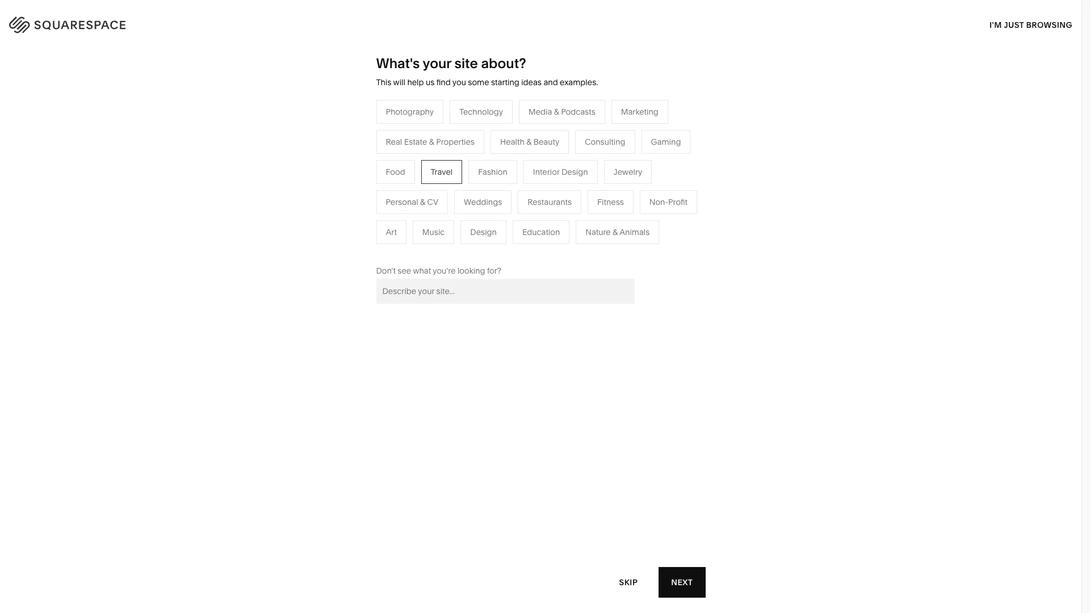 Task type: locate. For each thing, give the bounding box(es) containing it.
Media & Podcasts radio
[[519, 100, 605, 124]]

consulting
[[585, 137, 626, 147]]

media up beauty
[[529, 107, 552, 117]]

1 horizontal spatial podcasts
[[561, 107, 596, 117]]

examples.
[[560, 77, 598, 87]]

media
[[529, 107, 552, 117], [411, 192, 435, 202]]

0 horizontal spatial media & podcasts
[[411, 192, 478, 202]]

log             in link
[[1039, 17, 1068, 28]]

and
[[544, 77, 558, 87]]

1 vertical spatial media
[[411, 192, 435, 202]]

1 horizontal spatial weddings
[[464, 197, 502, 207]]

fitness link
[[531, 192, 569, 202]]

real up food 'radio'
[[386, 137, 402, 147]]

don't
[[376, 266, 396, 276]]

0 vertical spatial non-
[[650, 197, 669, 207]]

1 horizontal spatial design
[[562, 167, 588, 177]]

home & decor
[[531, 158, 586, 168]]

Personal & CV radio
[[376, 190, 448, 214]]

1 vertical spatial real estate & properties
[[411, 243, 500, 253]]

&
[[554, 107, 560, 117], [429, 137, 435, 147], [527, 137, 532, 147], [556, 158, 561, 168], [558, 175, 563, 185], [437, 192, 442, 202], [420, 197, 426, 207], [337, 209, 342, 219], [613, 227, 618, 237], [455, 243, 460, 253]]

fitness
[[531, 192, 558, 202], [598, 197, 624, 207]]

weddings up design option
[[464, 197, 502, 207]]

1 horizontal spatial restaurants
[[528, 197, 572, 207]]

restaurants
[[411, 175, 455, 185], [528, 197, 572, 207]]

restaurants link
[[411, 175, 467, 185]]

music
[[423, 227, 445, 237]]

Non-Profit radio
[[640, 190, 698, 214]]

1 horizontal spatial nature
[[586, 227, 611, 237]]

skip button
[[607, 567, 651, 599]]

1 horizontal spatial media
[[529, 107, 552, 117]]

1 vertical spatial real
[[411, 243, 428, 253]]

0 vertical spatial weddings
[[464, 197, 502, 207]]

1 horizontal spatial media & podcasts
[[529, 107, 596, 117]]

0 horizontal spatial non-
[[344, 209, 363, 219]]

nature down fitness radio in the right of the page
[[586, 227, 611, 237]]

0 horizontal spatial real
[[386, 137, 402, 147]]

properties
[[436, 137, 475, 147], [462, 243, 500, 253]]

0 vertical spatial estate
[[404, 137, 427, 147]]

us
[[426, 77, 435, 87]]

media & podcasts inside media & podcasts 'option'
[[529, 107, 596, 117]]

restaurants down travel link
[[411, 175, 455, 185]]

0 vertical spatial real estate & properties
[[386, 137, 475, 147]]

weddings down events 'link'
[[411, 226, 449, 236]]

& inside radio
[[613, 227, 618, 237]]

1 vertical spatial nature
[[586, 227, 611, 237]]

media & podcasts
[[529, 107, 596, 117], [411, 192, 478, 202]]

1 vertical spatial restaurants
[[528, 197, 572, 207]]

weddings inside radio
[[464, 197, 502, 207]]

1 vertical spatial nature & animals
[[586, 227, 650, 237]]

next button
[[659, 568, 706, 598]]

what
[[413, 266, 431, 276]]

ideas
[[522, 77, 542, 87]]

fitness up 'nature & animals' radio
[[598, 197, 624, 207]]

beauty
[[534, 137, 560, 147]]

podcasts
[[561, 107, 596, 117], [444, 192, 478, 202]]

0 vertical spatial media & podcasts
[[529, 107, 596, 117]]

1 vertical spatial estate
[[429, 243, 453, 253]]

weddings
[[464, 197, 502, 207], [411, 226, 449, 236]]

Photography radio
[[376, 100, 444, 124]]

media & podcasts down and
[[529, 107, 596, 117]]

nature
[[531, 175, 556, 185], [586, 227, 611, 237]]

you're
[[433, 266, 456, 276]]

design inside radio
[[562, 167, 588, 177]]

next
[[672, 577, 693, 588]]

podcasts down restaurants link
[[444, 192, 478, 202]]

Interior Design radio
[[524, 160, 598, 184]]

0 vertical spatial animals
[[565, 175, 595, 185]]

looking
[[458, 266, 486, 276]]

i'm just browsing link
[[990, 9, 1073, 40]]

animals
[[565, 175, 595, 185], [620, 227, 650, 237]]

0 vertical spatial real
[[386, 137, 402, 147]]

non-profit
[[650, 197, 688, 207]]

marketing
[[621, 107, 659, 117]]

non-
[[650, 197, 669, 207], [344, 209, 363, 219]]

see
[[398, 266, 411, 276]]

Jewelry radio
[[604, 160, 652, 184]]

animals down decor
[[565, 175, 595, 185]]

media & podcasts down restaurants link
[[411, 192, 478, 202]]

Education radio
[[513, 220, 570, 244]]

0 horizontal spatial podcasts
[[444, 192, 478, 202]]

0 horizontal spatial animals
[[565, 175, 595, 185]]

real estate & properties up you're
[[411, 243, 500, 253]]

nature & animals down the home & decor link
[[531, 175, 595, 185]]

home & decor link
[[531, 158, 597, 168]]

0 horizontal spatial estate
[[404, 137, 427, 147]]

estate up travel link
[[404, 137, 427, 147]]

restaurants inside radio
[[528, 197, 572, 207]]

skip
[[620, 577, 638, 588]]

0 vertical spatial restaurants
[[411, 175, 455, 185]]

health & beauty
[[501, 137, 560, 147]]

design
[[562, 167, 588, 177], [471, 227, 497, 237]]

education
[[523, 227, 560, 237]]

media up events
[[411, 192, 435, 202]]

travel
[[411, 158, 433, 168], [431, 167, 453, 177]]

& inside option
[[420, 197, 426, 207]]

0 vertical spatial podcasts
[[561, 107, 596, 117]]

non- inside option
[[650, 197, 669, 207]]

1 horizontal spatial animals
[[620, 227, 650, 237]]

fitness inside radio
[[598, 197, 624, 207]]

media inside 'option'
[[529, 107, 552, 117]]

real estate & properties
[[386, 137, 475, 147], [411, 243, 500, 253]]

Nature & Animals radio
[[576, 220, 660, 244]]

1 horizontal spatial non-
[[650, 197, 669, 207]]

real
[[386, 137, 402, 147], [411, 243, 428, 253]]

estate inside option
[[404, 137, 427, 147]]

log
[[1039, 17, 1057, 28]]

1 vertical spatial design
[[471, 227, 497, 237]]

0 horizontal spatial design
[[471, 227, 497, 237]]

podcasts down examples.
[[561, 107, 596, 117]]

media & podcasts link
[[411, 192, 489, 202]]

1 horizontal spatial fitness
[[598, 197, 624, 207]]

Consulting radio
[[576, 130, 635, 154]]

real down 'music'
[[411, 243, 428, 253]]

Real Estate & Properties radio
[[376, 130, 485, 154]]

estate
[[404, 137, 427, 147], [429, 243, 453, 253]]

Art radio
[[376, 220, 407, 244]]

Don't see what you're looking for? field
[[376, 279, 635, 304]]

real estate & properties up travel link
[[386, 137, 475, 147]]

travel up media & podcasts link
[[431, 167, 453, 177]]

podcasts inside media & podcasts 'option'
[[561, 107, 596, 117]]

estate down 'music'
[[429, 243, 453, 253]]

decor
[[563, 158, 586, 168]]

animals down fitness radio in the right of the page
[[620, 227, 650, 237]]

personal & cv
[[386, 197, 439, 207]]

1 vertical spatial animals
[[620, 227, 650, 237]]

profits
[[363, 209, 386, 219]]

real estate & properties link
[[411, 243, 511, 253]]

non- down jewelry 'option'
[[650, 197, 669, 207]]

non- right community
[[344, 209, 363, 219]]

0 vertical spatial design
[[562, 167, 588, 177]]

restaurants down nature & animals link
[[528, 197, 572, 207]]

0 vertical spatial properties
[[436, 137, 475, 147]]

nature & animals inside radio
[[586, 227, 650, 237]]

properties up travel radio
[[436, 137, 475, 147]]

jewelry
[[614, 167, 643, 177]]

nature & animals
[[531, 175, 595, 185], [586, 227, 650, 237]]

fitness down interior
[[531, 192, 558, 202]]

properties up looking
[[462, 243, 500, 253]]

in
[[1059, 17, 1068, 28]]

Gaming radio
[[642, 130, 691, 154]]

0 horizontal spatial nature
[[531, 175, 556, 185]]

technology
[[460, 107, 503, 117]]

Marketing radio
[[612, 100, 669, 124]]

0 horizontal spatial weddings
[[411, 226, 449, 236]]

fashion
[[479, 167, 508, 177]]

0 horizontal spatial fitness
[[531, 192, 558, 202]]

0 vertical spatial nature
[[531, 175, 556, 185]]

nature down home
[[531, 175, 556, 185]]

nature & animals down fitness radio in the right of the page
[[586, 227, 650, 237]]

0 vertical spatial media
[[529, 107, 552, 117]]

1 horizontal spatial real
[[411, 243, 428, 253]]

0 horizontal spatial media
[[411, 192, 435, 202]]

real estate & properties inside option
[[386, 137, 475, 147]]

0 vertical spatial nature & animals
[[531, 175, 595, 185]]



Task type: describe. For each thing, give the bounding box(es) containing it.
log             in
[[1039, 17, 1068, 28]]

0 horizontal spatial restaurants
[[411, 175, 455, 185]]

about?
[[481, 55, 526, 72]]

Fashion radio
[[469, 160, 517, 184]]

real inside real estate & properties option
[[386, 137, 402, 147]]

community & non-profits link
[[291, 209, 397, 219]]

i'm
[[990, 20, 1003, 30]]

just
[[1005, 20, 1025, 30]]

what's
[[376, 55, 420, 72]]

Food radio
[[376, 160, 415, 184]]

health
[[501, 137, 525, 147]]

you
[[453, 77, 466, 87]]

weddings link
[[411, 226, 461, 236]]

Technology radio
[[450, 100, 513, 124]]

interior design
[[533, 167, 588, 177]]

nature & animals link
[[531, 175, 607, 185]]

starting
[[491, 77, 520, 87]]

1 horizontal spatial estate
[[429, 243, 453, 253]]

events link
[[411, 209, 447, 219]]

Design radio
[[461, 220, 507, 244]]

squarespace logo link
[[23, 14, 232, 32]]

Fitness radio
[[588, 190, 634, 214]]

your
[[423, 55, 452, 72]]

1 vertical spatial media & podcasts
[[411, 192, 478, 202]]

1 vertical spatial podcasts
[[444, 192, 478, 202]]

& inside option
[[429, 137, 435, 147]]

properties inside option
[[436, 137, 475, 147]]

community & non-profits
[[291, 209, 386, 219]]

community
[[291, 209, 335, 219]]

food
[[386, 167, 405, 177]]

site
[[455, 55, 478, 72]]

design inside option
[[471, 227, 497, 237]]

i'm just browsing
[[990, 20, 1073, 30]]

don't see what you're looking for?
[[376, 266, 502, 276]]

Weddings radio
[[455, 190, 512, 214]]

find
[[437, 77, 451, 87]]

art
[[386, 227, 397, 237]]

squarespace logo image
[[23, 14, 149, 32]]

travel down real estate & properties option
[[411, 158, 433, 168]]

events
[[411, 209, 436, 219]]

1 vertical spatial properties
[[462, 243, 500, 253]]

personal
[[386, 197, 418, 207]]

degraw image
[[388, 388, 694, 614]]

home
[[531, 158, 554, 168]]

1 vertical spatial non-
[[344, 209, 363, 219]]

will
[[393, 77, 406, 87]]

travel inside radio
[[431, 167, 453, 177]]

1 vertical spatial weddings
[[411, 226, 449, 236]]

Health & Beauty radio
[[491, 130, 569, 154]]

Music radio
[[413, 220, 455, 244]]

nature inside radio
[[586, 227, 611, 237]]

help
[[408, 77, 424, 87]]

animals inside 'nature & animals' radio
[[620, 227, 650, 237]]

cv
[[428, 197, 439, 207]]

Travel radio
[[421, 160, 463, 184]]

gaming
[[651, 137, 681, 147]]

some
[[468, 77, 489, 87]]

profit
[[669, 197, 688, 207]]

what's your site about? this will help us find you some starting ideas and examples.
[[376, 55, 598, 87]]

browsing
[[1027, 20, 1073, 30]]

Restaurants radio
[[518, 190, 582, 214]]

travel link
[[411, 158, 444, 168]]

for?
[[487, 266, 502, 276]]

interior
[[533, 167, 560, 177]]

this
[[376, 77, 392, 87]]

degraw element
[[388, 388, 694, 614]]

photography
[[386, 107, 434, 117]]



Task type: vqa. For each thing, say whether or not it's contained in the screenshot.
Make any template yours with ease.
no



